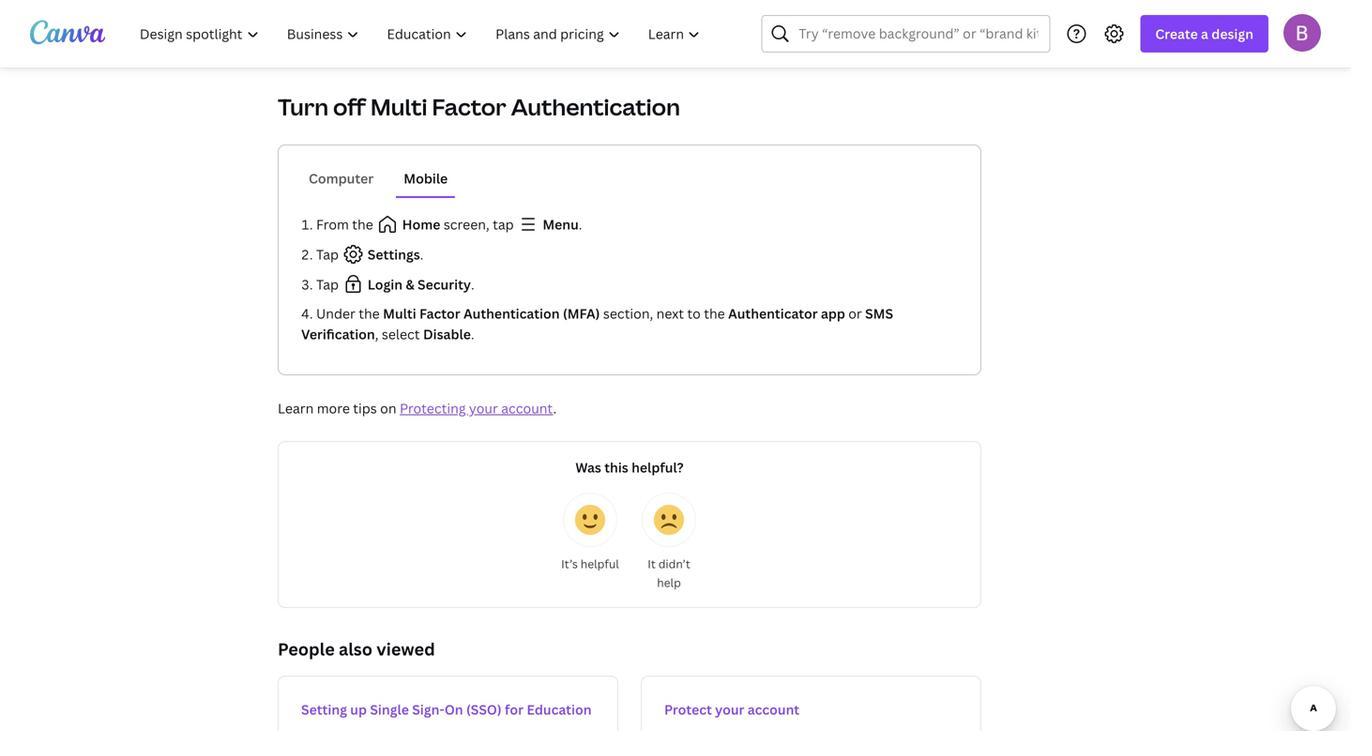 Task type: describe. For each thing, give the bounding box(es) containing it.
also
[[339, 638, 373, 661]]

section,
[[604, 305, 654, 322]]

verification
[[301, 325, 375, 343]]

it's
[[562, 556, 578, 572]]

turn
[[278, 92, 329, 122]]

it
[[648, 556, 656, 572]]

1 vertical spatial your
[[716, 701, 745, 719]]

security
[[418, 276, 471, 293]]

(sso)
[[467, 701, 502, 719]]

multi for off
[[371, 92, 428, 122]]

computer
[[309, 169, 374, 187]]

(mfa)
[[563, 305, 600, 322]]

factor for off
[[432, 92, 507, 122]]

help
[[657, 575, 681, 591]]

it didn't help
[[648, 556, 691, 591]]

home
[[402, 215, 441, 233]]

up
[[350, 701, 367, 719]]

the for under
[[359, 305, 380, 322]]

turn off multi factor authentication
[[278, 92, 681, 122]]

top level navigation element
[[128, 15, 717, 53]]

setting up single sign-on (sso) for education link
[[278, 676, 619, 731]]

sms verification
[[301, 305, 894, 343]]

settings
[[365, 246, 420, 263]]

tap
[[493, 215, 514, 233]]

setting up single sign-on (sso) for education
[[301, 701, 592, 719]]

home screen, tap
[[402, 215, 514, 233]]

menu
[[540, 215, 579, 233]]

screen,
[[444, 215, 490, 233]]

authentication for turn off multi factor authentication
[[511, 92, 681, 122]]

sign-
[[412, 701, 445, 719]]

multi for the
[[383, 305, 417, 322]]

setting
[[301, 701, 347, 719]]

1 horizontal spatial account
[[748, 701, 800, 719]]

computer button
[[301, 161, 381, 196]]

for
[[505, 701, 524, 719]]

bob builder image
[[1284, 14, 1322, 51]]

to
[[688, 305, 701, 322]]

a
[[1202, 25, 1209, 43]]

protect your account link
[[641, 676, 982, 731]]

protect
[[665, 701, 712, 719]]

was this helpful?
[[576, 459, 684, 476]]

people
[[278, 638, 335, 661]]

Try "remove background" or "brand kit" search field
[[799, 16, 1039, 52]]

,
[[375, 325, 379, 343]]

the right to on the right of page
[[704, 305, 725, 322]]

login
[[368, 276, 403, 293]]



Task type: locate. For each thing, give the bounding box(es) containing it.
under
[[316, 305, 356, 322]]

, select disable .
[[375, 325, 475, 343]]

0 vertical spatial tap
[[316, 246, 342, 263]]

app
[[821, 305, 846, 322]]

design
[[1212, 25, 1254, 43]]

factor
[[432, 92, 507, 122], [420, 305, 461, 322]]

protecting
[[400, 399, 466, 417]]

was
[[576, 459, 602, 476]]

0 horizontal spatial account
[[502, 399, 553, 417]]

0 horizontal spatial your
[[469, 399, 498, 417]]

people also viewed
[[278, 638, 435, 661]]

single
[[370, 701, 409, 719]]

the up ,
[[359, 305, 380, 322]]

under the multi factor authentication (mfa) section, next to the authenticator app or
[[316, 305, 863, 322]]

multi up select
[[383, 305, 417, 322]]

2 tap from the top
[[316, 276, 342, 293]]

1 vertical spatial multi
[[383, 305, 417, 322]]

or
[[849, 305, 863, 322]]

1 horizontal spatial your
[[716, 701, 745, 719]]

1 vertical spatial account
[[748, 701, 800, 719]]

0 vertical spatial factor
[[432, 92, 507, 122]]

learn
[[278, 399, 314, 417]]

tap for settings
[[316, 246, 342, 263]]

0 vertical spatial authentication
[[511, 92, 681, 122]]

😔 image
[[654, 505, 684, 535]]

from the
[[316, 215, 377, 233]]

the for from
[[352, 215, 373, 233]]

your
[[469, 399, 498, 417], [716, 701, 745, 719]]

on
[[380, 399, 397, 417]]

your right protecting
[[469, 399, 498, 417]]

tips
[[353, 399, 377, 417]]

0 vertical spatial account
[[502, 399, 553, 417]]

create a design
[[1156, 25, 1254, 43]]

1 vertical spatial factor
[[420, 305, 461, 322]]

tap
[[316, 246, 342, 263], [316, 276, 342, 293]]

mobile
[[404, 169, 448, 187]]

0 vertical spatial your
[[469, 399, 498, 417]]

select
[[382, 325, 420, 343]]

this
[[605, 459, 629, 476]]

sms
[[866, 305, 894, 322]]

helpful?
[[632, 459, 684, 476]]

disable
[[423, 325, 471, 343]]

tap for login & security
[[316, 276, 342, 293]]

&
[[406, 276, 415, 293]]

next
[[657, 305, 684, 322]]

the
[[352, 215, 373, 233], [359, 305, 380, 322], [704, 305, 725, 322]]

viewed
[[377, 638, 435, 661]]

login & security
[[365, 276, 471, 293]]

0 vertical spatial multi
[[371, 92, 428, 122]]

education
[[527, 701, 592, 719]]

protect your account
[[665, 701, 800, 719]]

create a design button
[[1141, 15, 1269, 53]]

authentication
[[511, 92, 681, 122], [464, 305, 560, 322]]

.
[[579, 215, 583, 233], [420, 246, 424, 263], [471, 276, 475, 293], [471, 325, 475, 343], [553, 399, 557, 417]]

multi right off
[[371, 92, 428, 122]]

tap up 'under'
[[316, 276, 342, 293]]

it's helpful
[[562, 556, 619, 572]]

factor up mobile
[[432, 92, 507, 122]]

tap down from
[[316, 246, 342, 263]]

multi
[[371, 92, 428, 122], [383, 305, 417, 322]]

the right from
[[352, 215, 373, 233]]

create
[[1156, 25, 1199, 43]]

helpful
[[581, 556, 619, 572]]

account
[[502, 399, 553, 417], [748, 701, 800, 719]]

1 vertical spatial tap
[[316, 276, 342, 293]]

1 tap from the top
[[316, 246, 342, 263]]

1 vertical spatial authentication
[[464, 305, 560, 322]]

🙂 image
[[576, 505, 606, 535]]

on
[[445, 701, 463, 719]]

protecting your account link
[[400, 399, 553, 417]]

mobile button
[[396, 161, 456, 196]]

didn't
[[659, 556, 691, 572]]

authenticator
[[729, 305, 818, 322]]

factor for the
[[420, 305, 461, 322]]

more
[[317, 399, 350, 417]]

off
[[333, 92, 366, 122]]

learn more tips on protecting your account .
[[278, 399, 557, 417]]

from
[[316, 215, 349, 233]]

authentication for under the multi factor authentication (mfa) section, next to the authenticator app or
[[464, 305, 560, 322]]

factor up the disable
[[420, 305, 461, 322]]

your right protect
[[716, 701, 745, 719]]



Task type: vqa. For each thing, say whether or not it's contained in the screenshot.
'START DESIGNING'
no



